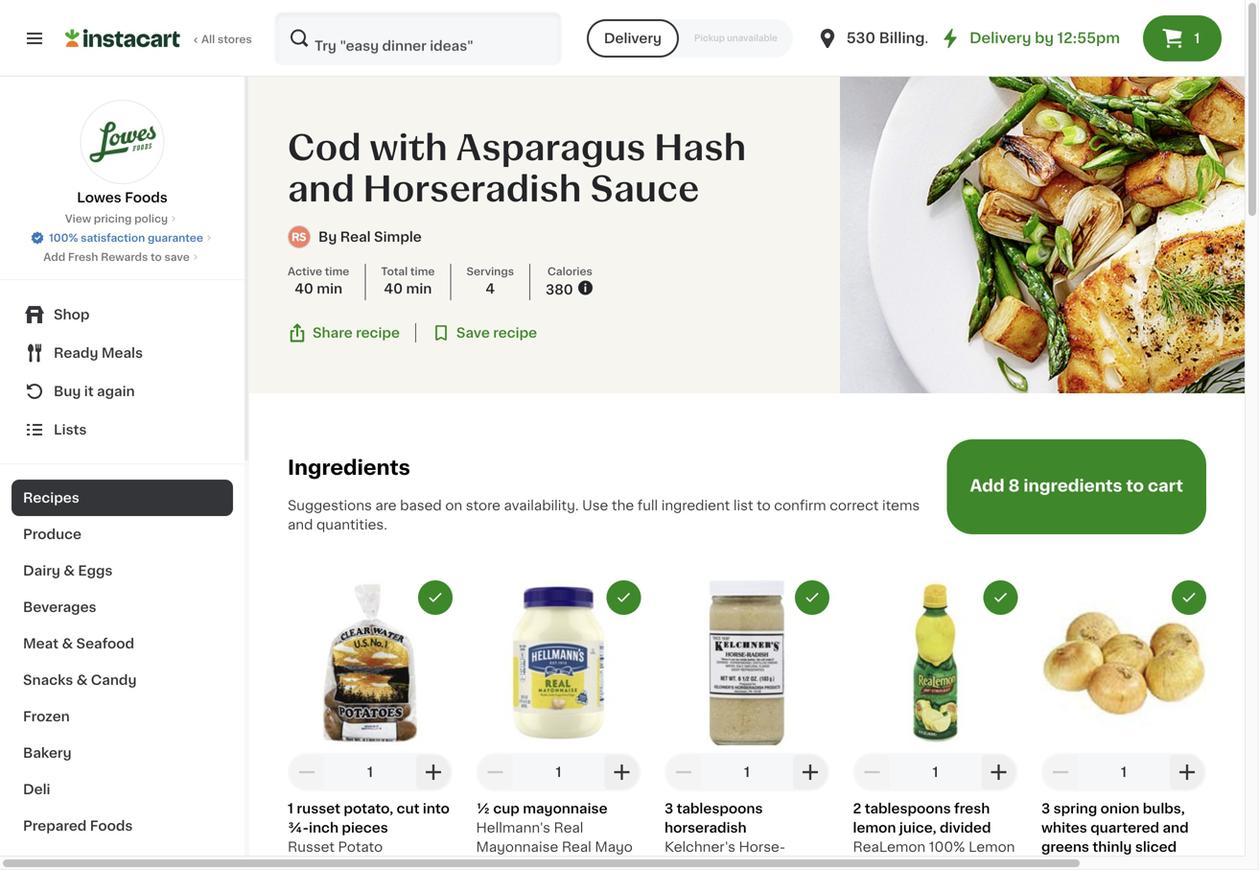 Task type: vqa. For each thing, say whether or not it's contained in the screenshot.
100% in the 2 tablespoons fresh lemon juice, divided ReaLemon 100% Lemon Juice
yes



Task type: describe. For each thing, give the bounding box(es) containing it.
bakery
[[23, 746, 72, 760]]

use
[[582, 499, 609, 512]]

prepared foods link
[[12, 808, 233, 844]]

spring
[[1054, 802, 1098, 815]]

cod with asparagus hash and horseradish sauce
[[288, 131, 747, 206]]

deli link
[[12, 771, 233, 808]]

active
[[288, 266, 322, 277]]

lowes
[[77, 191, 122, 204]]

seafood
[[76, 637, 134, 651]]

hash
[[654, 131, 747, 165]]

prepared
[[23, 819, 87, 833]]

instacart logo image
[[65, 27, 180, 50]]

2 product group from the left
[[476, 580, 641, 870]]

suggestions are based on store availability. use the full ingredient list to confirm correct items and quantities.
[[288, 499, 920, 531]]

bakery link
[[12, 735, 233, 771]]

ingredients
[[1024, 478, 1123, 494]]

dairy & eggs
[[23, 564, 113, 578]]

increment quantity image for 1 russet potato, cut into ¾-inch pieces
[[422, 761, 445, 784]]

items
[[883, 499, 920, 512]]

ready
[[54, 346, 98, 360]]

4 product group from the left
[[853, 580, 1019, 870]]

5 product group from the left
[[1042, 580, 1207, 870]]

unselect item image for 1 russet potato, cut into ¾-inch pieces russet potato
[[427, 589, 444, 606]]

horseradish
[[363, 172, 582, 206]]

Search field
[[276, 13, 560, 63]]

lists
[[54, 423, 87, 437]]

view pricing policy
[[65, 213, 168, 224]]

recipe for save recipe
[[493, 326, 537, 340]]

quantities.
[[317, 518, 388, 531]]

2 tablespoons fresh lemon juice, divided realemon 100% lemon juice
[[853, 802, 1016, 870]]

shop
[[54, 308, 90, 321]]

delivery by 12:55pm
[[970, 31, 1121, 45]]

1 vertical spatial real
[[554, 821, 584, 835]]

satisfaction
[[81, 233, 145, 243]]

& for snacks
[[76, 674, 88, 687]]

snacks & candy link
[[12, 662, 233, 699]]

share recipe button
[[288, 323, 400, 343]]

quartered
[[1091, 821, 1160, 835]]

by real simple
[[319, 231, 422, 244]]

buy it again link
[[12, 372, 233, 411]]

snacks
[[23, 674, 73, 687]]

increment quantity image for 2 tablespoons fresh lemon juice, divided
[[988, 761, 1011, 784]]

add for add fresh rewards to save
[[43, 252, 65, 262]]

decrement quantity image for 1 russet potato, cut into ¾-inch pieces
[[296, 761, 319, 784]]

on
[[446, 499, 463, 512]]

½
[[476, 802, 490, 815]]

again
[[97, 385, 135, 398]]

increment quantity image for 2nd product group from the left
[[611, 761, 634, 784]]

min for total time 40 min
[[406, 282, 432, 296]]

save
[[165, 252, 190, 262]]

all
[[201, 34, 215, 45]]

lists link
[[12, 411, 233, 449]]

guarantee
[[148, 233, 203, 243]]

correct
[[830, 499, 879, 512]]

ready meals
[[54, 346, 143, 360]]

recipes link
[[12, 480, 233, 516]]

530 billingsley road
[[847, 31, 998, 45]]

sliced
[[1136, 840, 1177, 854]]

add fresh rewards to save link
[[43, 249, 201, 265]]

8
[[1009, 478, 1020, 494]]

meat
[[23, 637, 59, 651]]

view pricing policy link
[[65, 211, 180, 226]]

save
[[457, 326, 490, 340]]

onion
[[1101, 802, 1140, 815]]

3 unselect item image from the left
[[1181, 589, 1198, 606]]

3 for 3 spring onion bulbs, whites quartered and greens thinly sliced
[[1042, 802, 1051, 815]]

horse-
[[739, 840, 786, 854]]

cod
[[288, 131, 361, 165]]

min for active time 40 min
[[317, 282, 343, 296]]

eggs
[[78, 564, 113, 578]]

decrement quantity image for ½ cup mayonnaise
[[484, 761, 507, 784]]

service type group
[[587, 19, 793, 58]]

tablespoons for kelchner's
[[677, 802, 763, 815]]

3 tablespoons horseradish kelchner's horse- radish
[[665, 802, 786, 870]]

meals
[[102, 346, 143, 360]]

snacks & candy
[[23, 674, 137, 687]]

530 billingsley road button
[[816, 12, 998, 65]]

availability.
[[504, 499, 579, 512]]

tablespoons for lemon
[[865, 802, 951, 815]]

fresh
[[68, 252, 98, 262]]

¾-
[[288, 821, 309, 835]]

recipe for share recipe
[[356, 326, 400, 340]]

add 8 ingredients to cart
[[970, 478, 1184, 494]]

potato,
[[344, 802, 394, 815]]

2
[[853, 802, 862, 815]]

4
[[486, 282, 495, 296]]

meat & seafood
[[23, 637, 134, 651]]

530
[[847, 31, 876, 45]]

all stores
[[201, 34, 252, 45]]

delivery for delivery by 12:55pm
[[970, 31, 1032, 45]]

unselect item image for 3 tablespoons horseradish kelchner's horse- radish
[[804, 589, 821, 606]]

full
[[638, 499, 658, 512]]

save recipe button
[[432, 323, 537, 343]]

ingredient
[[662, 499, 730, 512]]

3 spring onion bulbs, whites quartered and greens thinly sliced
[[1042, 802, 1189, 854]]

foods for lowes foods
[[125, 191, 168, 204]]

cut
[[397, 802, 420, 815]]



Task type: locate. For each thing, give the bounding box(es) containing it.
0 vertical spatial 100%
[[49, 233, 78, 243]]

40 inside total time 40 min
[[384, 282, 403, 296]]

produce link
[[12, 516, 233, 553]]

asparagus
[[456, 131, 646, 165]]

1 horizontal spatial recipe
[[493, 326, 537, 340]]

min inside total time 40 min
[[406, 282, 432, 296]]

1 russet potato, cut into ¾-inch pieces russet potato
[[288, 802, 450, 854]]

prepared foods
[[23, 819, 133, 833]]

produce
[[23, 528, 82, 541]]

2 horizontal spatial unselect item image
[[1181, 589, 1198, 606]]

frozen link
[[12, 699, 233, 735]]

1 min from the left
[[317, 282, 343, 296]]

recipe right share
[[356, 326, 400, 340]]

1 vertical spatial foods
[[90, 819, 133, 833]]

and inside "3 spring onion bulbs, whites quartered and greens thinly sliced"
[[1163, 821, 1189, 835]]

lemon
[[969, 840, 1016, 854]]

2 decrement quantity image from the left
[[484, 761, 507, 784]]

real
[[340, 231, 371, 244], [554, 821, 584, 835], [562, 840, 592, 854]]

2 vertical spatial &
[[76, 674, 88, 687]]

foods up 'wine' link
[[90, 819, 133, 833]]

mayo
[[595, 840, 633, 854]]

& left 'candy' at the bottom
[[76, 674, 88, 687]]

to left the cart
[[1127, 478, 1145, 494]]

dairy & eggs link
[[12, 553, 233, 589]]

40 down active
[[295, 282, 314, 296]]

1 recipe from the left
[[356, 326, 400, 340]]

3 inside 3 tablespoons horseradish kelchner's horse- radish
[[665, 802, 674, 815]]

1 vertical spatial add
[[970, 478, 1005, 494]]

½ cup mayonnaise hellmann's real mayonnaise real mayo
[[476, 802, 633, 854]]

3 inside "3 spring onion bulbs, whites quartered and greens thinly sliced"
[[1042, 802, 1051, 815]]

delivery for delivery
[[604, 32, 662, 45]]

add left 8
[[970, 478, 1005, 494]]

inch
[[309, 821, 339, 835]]

1 horizontal spatial unselect item image
[[616, 589, 633, 606]]

100% down view
[[49, 233, 78, 243]]

list
[[734, 499, 754, 512]]

and down the suggestions
[[288, 518, 313, 531]]

0 horizontal spatial to
[[151, 252, 162, 262]]

1 horizontal spatial 100%
[[930, 840, 966, 854]]

0 horizontal spatial time
[[325, 266, 350, 277]]

add 8 ingredients to cart button
[[947, 439, 1207, 534]]

40 for active time 40 min
[[295, 282, 314, 296]]

0 horizontal spatial increment quantity image
[[422, 761, 445, 784]]

3 up whites
[[1042, 802, 1051, 815]]

unselect item image for 2 tablespoons fresh lemon juice, divided realemon 100% lemon juice
[[993, 589, 1010, 606]]

100% satisfaction guarantee
[[49, 233, 203, 243]]

time right active
[[325, 266, 350, 277]]

wine link
[[12, 844, 233, 870]]

by
[[319, 231, 337, 244]]

real down mayonnaise
[[554, 821, 584, 835]]

1 horizontal spatial tablespoons
[[865, 802, 951, 815]]

time right total
[[411, 266, 435, 277]]

to for rewards
[[151, 252, 162, 262]]

1 horizontal spatial unselect item image
[[993, 589, 1010, 606]]

& for meat
[[62, 637, 73, 651]]

lowes foods link
[[77, 100, 168, 207]]

100% inside 2 tablespoons fresh lemon juice, divided realemon 100% lemon juice
[[930, 840, 966, 854]]

1 horizontal spatial increment quantity image
[[799, 761, 822, 784]]

and inside suggestions are based on store availability. use the full ingredient list to confirm correct items and quantities.
[[288, 518, 313, 531]]

suggestions
[[288, 499, 372, 512]]

active time 40 min
[[288, 266, 350, 296]]

whites
[[1042, 821, 1088, 835]]

recipe right save
[[493, 326, 537, 340]]

decrement quantity image up horseradish
[[673, 761, 696, 784]]

1 increment quantity image from the left
[[611, 761, 634, 784]]

deli
[[23, 783, 50, 796]]

2 increment quantity image from the left
[[799, 761, 822, 784]]

share recipe
[[313, 326, 400, 340]]

and
[[288, 172, 355, 206], [288, 518, 313, 531], [1163, 821, 1189, 835]]

0 vertical spatial add
[[43, 252, 65, 262]]

2 horizontal spatial to
[[1127, 478, 1145, 494]]

time inside total time 40 min
[[411, 266, 435, 277]]

100% inside button
[[49, 233, 78, 243]]

0 horizontal spatial recipe
[[356, 326, 400, 340]]

total
[[381, 266, 408, 277]]

1 unselect item image from the left
[[427, 589, 444, 606]]

to for ingredients
[[1127, 478, 1145, 494]]

servings
[[467, 266, 514, 277]]

1 unselect item image from the left
[[804, 589, 821, 606]]

3 up horseradish
[[665, 802, 674, 815]]

greens
[[1042, 840, 1090, 854]]

increment quantity image for 1st product group from right
[[1176, 761, 1199, 784]]

3 decrement quantity image from the left
[[673, 761, 696, 784]]

1
[[1195, 32, 1201, 45], [367, 766, 373, 779], [556, 766, 562, 779], [745, 766, 750, 779], [933, 766, 939, 779], [1122, 766, 1127, 779], [288, 802, 294, 815]]

increment quantity image up into
[[422, 761, 445, 784]]

2 vertical spatial and
[[1163, 821, 1189, 835]]

potato
[[338, 840, 383, 854]]

increment quantity image for 3 tablespoons horseradish
[[799, 761, 822, 784]]

recipes
[[23, 491, 79, 505]]

1 vertical spatial to
[[1127, 478, 1145, 494]]

to inside button
[[1127, 478, 1145, 494]]

shop link
[[12, 296, 233, 334]]

decrement quantity image for 3 tablespoons horseradish
[[673, 761, 696, 784]]

1 3 from the left
[[665, 802, 674, 815]]

tablespoons up juice,
[[865, 802, 951, 815]]

juice
[[853, 860, 890, 870]]

candy
[[91, 674, 137, 687]]

increment quantity image up bulbs,
[[1176, 761, 1199, 784]]

add inside button
[[970, 478, 1005, 494]]

0 horizontal spatial increment quantity image
[[611, 761, 634, 784]]

tablespoons inside 2 tablespoons fresh lemon juice, divided realemon 100% lemon juice
[[865, 802, 951, 815]]

unselect item image
[[804, 589, 821, 606], [993, 589, 1010, 606]]

2 recipe from the left
[[493, 326, 537, 340]]

divided
[[940, 821, 992, 835]]

min down active
[[317, 282, 343, 296]]

min down total
[[406, 282, 432, 296]]

1 product group from the left
[[288, 580, 453, 870]]

tablespoons
[[677, 802, 763, 815], [865, 802, 951, 815]]

1 horizontal spatial 3
[[1042, 802, 1051, 815]]

2 increment quantity image from the left
[[1176, 761, 1199, 784]]

time inside active time 40 min
[[325, 266, 350, 277]]

unselect item image for ½ cup mayonnaise hellmann's real mayonnaise real mayo
[[616, 589, 633, 606]]

and down cod
[[288, 172, 355, 206]]

40 down total
[[384, 282, 403, 296]]

lowes foods logo image
[[80, 100, 165, 184]]

add left "fresh"
[[43, 252, 65, 262]]

1 vertical spatial &
[[62, 637, 73, 651]]

40 inside active time 40 min
[[295, 282, 314, 296]]

1 inside button
[[1195, 32, 1201, 45]]

kelchner's
[[665, 840, 736, 854]]

foods
[[125, 191, 168, 204], [90, 819, 133, 833]]

12:55pm
[[1058, 31, 1121, 45]]

4 decrement quantity image from the left
[[1050, 761, 1073, 784]]

increment quantity image left decrement quantity image
[[799, 761, 822, 784]]

and inside cod with asparagus hash and horseradish sauce
[[288, 172, 355, 206]]

decrement quantity image up spring
[[1050, 761, 1073, 784]]

1 horizontal spatial add
[[970, 478, 1005, 494]]

horseradish
[[665, 821, 747, 835]]

foods for prepared foods
[[90, 819, 133, 833]]

the
[[612, 499, 634, 512]]

to left "save"
[[151, 252, 162, 262]]

real left mayo
[[562, 840, 592, 854]]

pricing
[[94, 213, 132, 224]]

0 horizontal spatial unselect item image
[[804, 589, 821, 606]]

mayonnaise
[[476, 840, 559, 854]]

billingsley
[[880, 31, 956, 45]]

2 min from the left
[[406, 282, 432, 296]]

cod with asparagus hash and horseradish sauce image
[[841, 77, 1260, 393]]

2 3 from the left
[[1042, 802, 1051, 815]]

2 time from the left
[[411, 266, 435, 277]]

0 horizontal spatial add
[[43, 252, 65, 262]]

1 button
[[1144, 15, 1222, 61]]

into
[[423, 802, 450, 815]]

russet
[[297, 802, 341, 815]]

2 horizontal spatial increment quantity image
[[988, 761, 1011, 784]]

time for total time 40 min
[[411, 266, 435, 277]]

add for add 8 ingredients to cart
[[970, 478, 1005, 494]]

0 horizontal spatial 100%
[[49, 233, 78, 243]]

buy it again
[[54, 385, 135, 398]]

3 increment quantity image from the left
[[988, 761, 1011, 784]]

beverages
[[23, 601, 96, 614]]

add fresh rewards to save
[[43, 252, 190, 262]]

to right the list
[[757, 499, 771, 512]]

real right by
[[340, 231, 371, 244]]

2 vertical spatial real
[[562, 840, 592, 854]]

juice,
[[900, 821, 937, 835]]

sauce
[[590, 172, 700, 206]]

1 horizontal spatial min
[[406, 282, 432, 296]]

& right the meat
[[62, 637, 73, 651]]

unselect item image
[[427, 589, 444, 606], [616, 589, 633, 606], [1181, 589, 1198, 606]]

increment quantity image up fresh
[[988, 761, 1011, 784]]

time for active time 40 min
[[325, 266, 350, 277]]

1 horizontal spatial increment quantity image
[[1176, 761, 1199, 784]]

increment quantity image up mayo
[[611, 761, 634, 784]]

beverages link
[[12, 589, 233, 626]]

simple
[[374, 231, 422, 244]]

2 unselect item image from the left
[[616, 589, 633, 606]]

2 tablespoons from the left
[[865, 802, 951, 815]]

0 horizontal spatial 3
[[665, 802, 674, 815]]

1 time from the left
[[325, 266, 350, 277]]

tablespoons inside 3 tablespoons horseradish kelchner's horse- radish
[[677, 802, 763, 815]]

ready meals link
[[12, 334, 233, 372]]

40 for total time 40 min
[[384, 282, 403, 296]]

to inside suggestions are based on store availability. use the full ingredient list to confirm correct items and quantities.
[[757, 499, 771, 512]]

& left eggs
[[64, 564, 75, 578]]

0 horizontal spatial min
[[317, 282, 343, 296]]

are
[[376, 499, 397, 512]]

1 horizontal spatial to
[[757, 499, 771, 512]]

0 vertical spatial to
[[151, 252, 162, 262]]

0 horizontal spatial unselect item image
[[427, 589, 444, 606]]

ingredients
[[288, 458, 411, 478]]

1 vertical spatial and
[[288, 518, 313, 531]]

delivery inside "link"
[[970, 31, 1032, 45]]

40
[[295, 282, 314, 296], [384, 282, 403, 296]]

cup
[[494, 802, 520, 815]]

0 vertical spatial real
[[340, 231, 371, 244]]

calories
[[548, 266, 593, 277]]

380
[[546, 283, 573, 297]]

realemon
[[853, 840, 926, 854]]

3 for 3 tablespoons horseradish kelchner's horse- radish
[[665, 802, 674, 815]]

policy
[[134, 213, 168, 224]]

2 unselect item image from the left
[[993, 589, 1010, 606]]

decrement quantity image up cup
[[484, 761, 507, 784]]

2 40 from the left
[[384, 282, 403, 296]]

increment quantity image
[[611, 761, 634, 784], [1176, 761, 1199, 784]]

0 vertical spatial foods
[[125, 191, 168, 204]]

min inside active time 40 min
[[317, 282, 343, 296]]

by
[[1035, 31, 1054, 45]]

mayonnaise
[[523, 802, 608, 815]]

decrement quantity image
[[861, 761, 884, 784]]

product group
[[288, 580, 453, 870], [476, 580, 641, 870], [665, 580, 830, 870], [853, 580, 1019, 870], [1042, 580, 1207, 870]]

cart
[[1149, 478, 1184, 494]]

bulbs,
[[1143, 802, 1186, 815]]

1 horizontal spatial 40
[[384, 282, 403, 296]]

buy
[[54, 385, 81, 398]]

0 horizontal spatial delivery
[[604, 32, 662, 45]]

increment quantity image
[[422, 761, 445, 784], [799, 761, 822, 784], [988, 761, 1011, 784]]

foods up policy on the top of the page
[[125, 191, 168, 204]]

1 horizontal spatial time
[[411, 266, 435, 277]]

0 horizontal spatial 40
[[295, 282, 314, 296]]

decrement quantity image up russet
[[296, 761, 319, 784]]

1 decrement quantity image from the left
[[296, 761, 319, 784]]

decrement quantity image
[[296, 761, 319, 784], [484, 761, 507, 784], [673, 761, 696, 784], [1050, 761, 1073, 784]]

lemon
[[853, 821, 897, 835]]

100% satisfaction guarantee button
[[30, 226, 215, 246]]

1 40 from the left
[[295, 282, 314, 296]]

None search field
[[274, 12, 562, 65]]

0 vertical spatial and
[[288, 172, 355, 206]]

ready meals button
[[12, 334, 233, 372]]

0 horizontal spatial tablespoons
[[677, 802, 763, 815]]

all stores link
[[65, 12, 253, 65]]

2 vertical spatial to
[[757, 499, 771, 512]]

1 vertical spatial 100%
[[930, 840, 966, 854]]

tablespoons up horseradish
[[677, 802, 763, 815]]

3
[[665, 802, 674, 815], [1042, 802, 1051, 815]]

& for dairy
[[64, 564, 75, 578]]

100% down divided in the right bottom of the page
[[930, 840, 966, 854]]

rewards
[[101, 252, 148, 262]]

1 horizontal spatial delivery
[[970, 31, 1032, 45]]

store
[[466, 499, 501, 512]]

stores
[[218, 34, 252, 45]]

3 product group from the left
[[665, 580, 830, 870]]

1 tablespoons from the left
[[677, 802, 763, 815]]

1 inside 1 russet potato, cut into ¾-inch pieces russet potato
[[288, 802, 294, 815]]

time
[[325, 266, 350, 277], [411, 266, 435, 277]]

and down bulbs,
[[1163, 821, 1189, 835]]

0 vertical spatial &
[[64, 564, 75, 578]]

delivery inside button
[[604, 32, 662, 45]]

1 increment quantity image from the left
[[422, 761, 445, 784]]



